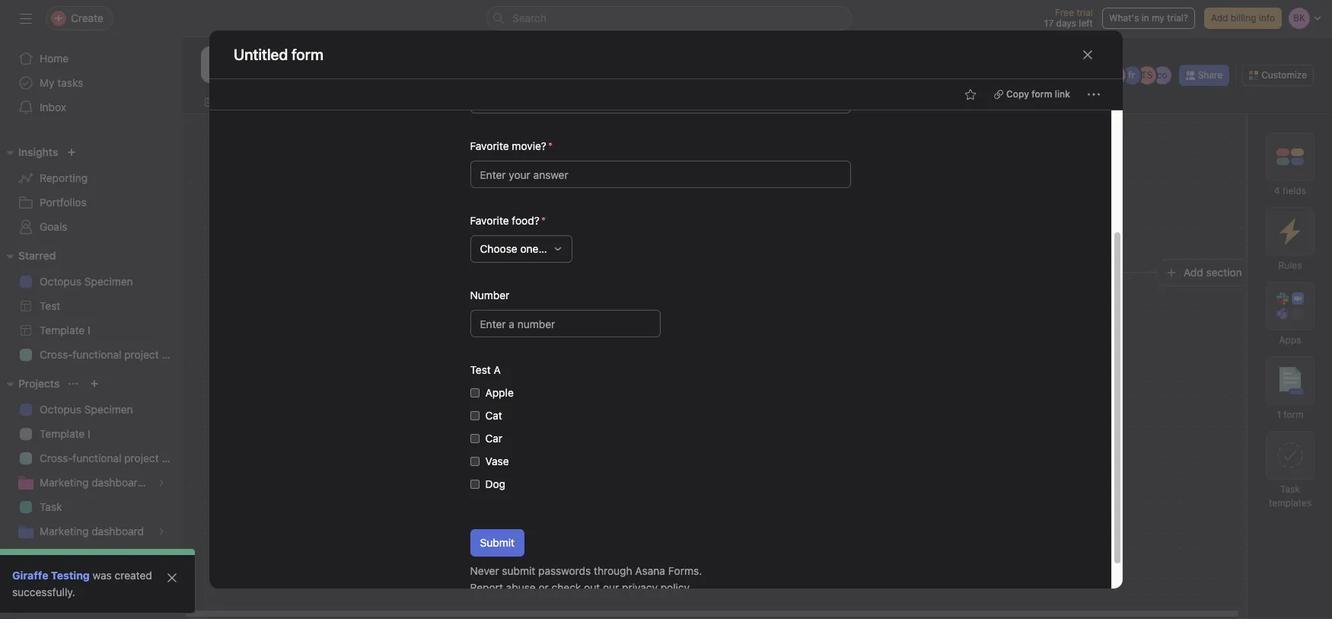 Task type: vqa. For each thing, say whether or not it's contained in the screenshot.
'Study' corresponding to 30
no



Task type: locate. For each thing, give the bounding box(es) containing it.
2 template i link from the top
[[9, 422, 174, 446]]

being
[[670, 256, 709, 274]]

1 vertical spatial plan
[[162, 452, 183, 465]]

1 horizontal spatial marketing dashboard link
[[312, 44, 416, 61]]

marketing dashboards link
[[9, 471, 174, 495]]

in inside start building your workflow in two minutes
[[320, 324, 338, 353]]

marketing dashboard link up was at the bottom of the page
[[9, 519, 174, 544]]

1 horizontal spatial portfolios
[[250, 46, 297, 59]]

1 vertical spatial template
[[40, 427, 85, 440]]

plan inside projects element
[[162, 452, 183, 465]]

template inside projects element
[[40, 427, 85, 440]]

cross-functional project plan link down test link at the left
[[9, 343, 183, 367]]

ts
[[1142, 69, 1153, 81]]

marketing dashboard
[[312, 46, 416, 59], [40, 525, 144, 538]]

1 vertical spatial in
[[320, 324, 338, 353]]

in
[[1142, 12, 1150, 24], [320, 324, 338, 353]]

2 octopus specimen from the top
[[40, 403, 133, 416]]

global element
[[0, 37, 183, 129]]

octopus specimen link inside the starred element
[[9, 270, 174, 294]]

0 vertical spatial cross-
[[40, 348, 73, 361]]

project inside the starred element
[[124, 348, 159, 361]]

1 vertical spatial dashboard
[[92, 525, 144, 538]]

in left my
[[1142, 12, 1150, 24]]

copy form link
[[1007, 88, 1071, 100]]

octopus inside projects element
[[40, 403, 82, 416]]

0 horizontal spatial task
[[40, 500, 62, 513]]

added
[[712, 256, 756, 274]]

1 horizontal spatial dashboard
[[364, 46, 416, 59]]

template
[[40, 324, 85, 337], [40, 427, 85, 440]]

add section button
[[1156, 259, 1253, 286]]

1 template from the top
[[40, 324, 85, 337]]

trial
[[1077, 7, 1094, 18]]

octopus specimen link for test
[[9, 270, 174, 294]]

form left the link
[[1032, 88, 1053, 100]]

cross- inside the starred element
[[40, 348, 73, 361]]

my tasks link
[[9, 71, 174, 95]]

0 vertical spatial template
[[40, 324, 85, 337]]

0 vertical spatial tasks
[[57, 76, 83, 89]]

2 project from the top
[[124, 452, 159, 465]]

2 specimen from the top
[[84, 403, 133, 416]]

1 cross-functional project plan from the top
[[40, 348, 183, 361]]

1 vertical spatial marketing dashboard
[[40, 525, 144, 538]]

1 plan from the top
[[162, 348, 183, 361]]

free trial 17 days left
[[1045, 7, 1094, 29]]

0 vertical spatial i
[[88, 324, 90, 337]]

0 horizontal spatial tasks
[[57, 76, 83, 89]]

1 vertical spatial template i link
[[9, 422, 174, 446]]

cross- for 2nd cross-functional project plan 'link'
[[40, 452, 73, 465]]

template inside the starred element
[[40, 324, 85, 337]]

1 vertical spatial tasks
[[630, 256, 667, 274]]

0 horizontal spatial form
[[1032, 88, 1053, 100]]

dashboards
[[92, 476, 149, 489]]

i up marketing dashboards on the bottom of the page
[[88, 427, 90, 440]]

2 functional from the top
[[73, 452, 121, 465]]

0 vertical spatial giraffe testing link
[[9, 544, 174, 568]]

0 vertical spatial plan
[[162, 348, 183, 361]]

1 octopus specimen link from the top
[[9, 270, 174, 294]]

more actions image
[[1088, 88, 1101, 101]]

1 vertical spatial octopus specimen link
[[9, 398, 174, 422]]

tasks right my
[[57, 76, 83, 89]]

cross- inside projects element
[[40, 452, 73, 465]]

marketing
[[312, 46, 361, 59], [40, 476, 89, 489], [40, 525, 89, 538]]

task for task templates
[[1281, 484, 1301, 495]]

specimen up test link at the left
[[84, 275, 133, 288]]

task
[[1281, 484, 1301, 495], [40, 500, 62, 513]]

2 template i from the top
[[40, 427, 90, 440]]

test link
[[9, 294, 174, 318]]

template down the test
[[40, 324, 85, 337]]

specimen inside the starred element
[[84, 275, 133, 288]]

search button
[[487, 6, 852, 30]]

template i
[[40, 324, 90, 337], [40, 427, 90, 440]]

tasks inside how are tasks being added to this project?
[[630, 256, 667, 274]]

1 horizontal spatial in
[[1142, 12, 1150, 24]]

octopus specimen down projects
[[40, 403, 133, 416]]

add to starred image
[[965, 88, 977, 101]]

days
[[1057, 18, 1077, 29]]

portfolios link
[[250, 44, 297, 61], [9, 190, 174, 215]]

my tasks
[[40, 76, 83, 89]]

0 vertical spatial octopus specimen
[[40, 275, 133, 288]]

tasks up this project?
[[630, 256, 667, 274]]

projects
[[18, 377, 60, 390]]

i down test link at the left
[[88, 324, 90, 337]]

template down projects
[[40, 427, 85, 440]]

1 vertical spatial marketing
[[40, 476, 89, 489]]

giraffe testing link
[[9, 544, 174, 568], [12, 569, 90, 582]]

form for copy
[[1032, 88, 1053, 100]]

task inside task templates
[[1281, 484, 1301, 495]]

to
[[759, 256, 773, 274]]

testing up invite
[[51, 569, 90, 582]]

giraffe testing up was created successfully.
[[40, 549, 112, 562]]

building
[[275, 294, 359, 323]]

cross-functional project plan link up marketing dashboards on the bottom of the page
[[9, 446, 183, 471]]

template i link up marketing dashboards on the bottom of the page
[[9, 422, 174, 446]]

cross-functional project plan inside the starred element
[[40, 348, 183, 361]]

1 i from the top
[[88, 324, 90, 337]]

functional inside the starred element
[[73, 348, 121, 361]]

1 vertical spatial portfolios
[[40, 196, 87, 209]]

1 vertical spatial add
[[1184, 265, 1204, 278]]

2 octopus from the top
[[40, 403, 82, 416]]

in down building
[[320, 324, 338, 353]]

0 vertical spatial in
[[1142, 12, 1150, 24]]

octopus specimen inside projects element
[[40, 403, 133, 416]]

giraffe up successfully.
[[12, 569, 48, 582]]

2 cross-functional project plan from the top
[[40, 452, 183, 465]]

bk
[[1111, 69, 1123, 81]]

search list box
[[487, 6, 852, 30]]

template i up marketing dashboards link
[[40, 427, 90, 440]]

form right the 1
[[1284, 409, 1304, 420]]

form inside button
[[1032, 88, 1053, 100]]

cross-functional project plan down test link at the left
[[40, 348, 183, 361]]

0 vertical spatial add
[[1212, 12, 1229, 24]]

0 horizontal spatial marketing dashboard link
[[9, 519, 174, 544]]

functional inside projects element
[[73, 452, 121, 465]]

dashboard down task link
[[92, 525, 144, 538]]

task up templates
[[1281, 484, 1301, 495]]

2 plan from the top
[[162, 452, 183, 465]]

add section
[[1184, 265, 1243, 278]]

0 vertical spatial giraffe
[[40, 549, 73, 562]]

marketing for marketing dashboards link
[[40, 476, 89, 489]]

reporting
[[40, 171, 88, 184]]

form
[[1032, 88, 1053, 100], [1284, 409, 1304, 420]]

add for add section
[[1184, 265, 1204, 278]]

0 vertical spatial octopus specimen link
[[9, 270, 174, 294]]

cross-
[[40, 348, 73, 361], [40, 452, 73, 465]]

1 specimen from the top
[[84, 275, 133, 288]]

1 template i link from the top
[[9, 318, 174, 343]]

specimen up dashboards
[[84, 403, 133, 416]]

giraffe testing up successfully.
[[12, 569, 90, 582]]

1 vertical spatial octopus
[[40, 403, 82, 416]]

giraffe testing
[[40, 549, 112, 562], [12, 569, 90, 582]]

2 i from the top
[[88, 427, 90, 440]]

dashboard up add to starred image
[[364, 46, 416, 59]]

1 octopus specimen from the top
[[40, 275, 133, 288]]

1 vertical spatial portfolios link
[[9, 190, 174, 215]]

functional up marketing dashboards on the bottom of the page
[[73, 452, 121, 465]]

specimen inside projects element
[[84, 403, 133, 416]]

insights element
[[0, 139, 183, 242]]

1 horizontal spatial add
[[1212, 12, 1229, 24]]

project for 2nd cross-functional project plan 'link'
[[124, 452, 159, 465]]

1 vertical spatial cross-functional project plan link
[[9, 446, 183, 471]]

marketing dashboard link up add to starred image
[[312, 44, 416, 61]]

add
[[1212, 12, 1229, 24], [1184, 265, 1204, 278]]

1 functional from the top
[[73, 348, 121, 361]]

octopus
[[40, 275, 82, 288], [40, 403, 82, 416]]

copy form link button
[[988, 84, 1078, 105]]

0 vertical spatial portfolios
[[250, 46, 297, 59]]

0 vertical spatial form
[[1032, 88, 1053, 100]]

inbox
[[40, 101, 66, 113]]

octopus specimen link
[[9, 270, 174, 294], [9, 398, 174, 422]]

1 vertical spatial marketing dashboard link
[[9, 519, 174, 544]]

octopus for starred
[[40, 275, 82, 288]]

template i inside the starred element
[[40, 324, 90, 337]]

section
[[1207, 265, 1243, 278]]

1 vertical spatial project
[[124, 452, 159, 465]]

0 vertical spatial template i
[[40, 324, 90, 337]]

octopus up the test
[[40, 275, 82, 288]]

marketing dashboard down task link
[[40, 525, 144, 538]]

0 vertical spatial cross-functional project plan
[[40, 348, 183, 361]]

0 horizontal spatial in
[[320, 324, 338, 353]]

1 vertical spatial octopus specimen
[[40, 403, 133, 416]]

2 cross- from the top
[[40, 452, 73, 465]]

0 vertical spatial testing
[[76, 549, 112, 562]]

plan for 2nd cross-functional project plan 'link'
[[162, 452, 183, 465]]

template i down the test
[[40, 324, 90, 337]]

2 octopus specimen link from the top
[[9, 398, 174, 422]]

project
[[124, 348, 159, 361], [124, 452, 159, 465]]

1 vertical spatial cross-
[[40, 452, 73, 465]]

cross-functional project plan up dashboards
[[40, 452, 183, 465]]

marketing dashboards
[[40, 476, 149, 489]]

cross-functional project plan for 1st cross-functional project plan 'link' from the top
[[40, 348, 183, 361]]

0 vertical spatial specimen
[[84, 275, 133, 288]]

1 horizontal spatial task
[[1281, 484, 1301, 495]]

search
[[513, 11, 547, 24]]

0 vertical spatial cross-functional project plan link
[[9, 343, 183, 367]]

tasks
[[57, 76, 83, 89], [630, 256, 667, 274]]

0 vertical spatial marketing dashboard link
[[312, 44, 416, 61]]

testing up was at the bottom of the page
[[76, 549, 112, 562]]

1 vertical spatial cross-functional project plan
[[40, 452, 183, 465]]

add left billing
[[1212, 12, 1229, 24]]

templates
[[1270, 497, 1312, 509]]

dashboard inside projects element
[[92, 525, 144, 538]]

template i link down the test
[[9, 318, 174, 343]]

octopus specimen link up the test
[[9, 270, 174, 294]]

hide sidebar image
[[20, 12, 32, 24]]

0 vertical spatial giraffe testing
[[40, 549, 112, 562]]

octopus specimen link down projects
[[9, 398, 174, 422]]

giraffe testing link up successfully.
[[12, 569, 90, 582]]

0 horizontal spatial portfolios
[[40, 196, 87, 209]]

add inside "button"
[[1212, 12, 1229, 24]]

1 vertical spatial functional
[[73, 452, 121, 465]]

giraffe
[[40, 549, 73, 562], [12, 569, 48, 582]]

marketing dashboard up add to starred image
[[312, 46, 416, 59]]

cross- up marketing dashboards link
[[40, 452, 73, 465]]

add inside button
[[1184, 265, 1204, 278]]

plan
[[162, 348, 183, 361], [162, 452, 183, 465]]

0 horizontal spatial dashboard
[[92, 525, 144, 538]]

template i link
[[9, 318, 174, 343], [9, 422, 174, 446]]

test
[[40, 299, 60, 312]]

testing
[[76, 549, 112, 562], [51, 569, 90, 582]]

i
[[88, 324, 90, 337], [88, 427, 90, 440]]

1 vertical spatial template i
[[40, 427, 90, 440]]

0 horizontal spatial marketing dashboard
[[40, 525, 144, 538]]

my
[[40, 76, 54, 89]]

1
[[1278, 409, 1282, 420]]

2 template from the top
[[40, 427, 85, 440]]

cross-functional project plan inside projects element
[[40, 452, 183, 465]]

0 vertical spatial functional
[[73, 348, 121, 361]]

cross-functional project plan link
[[9, 343, 183, 367], [9, 446, 183, 471]]

what's in my trial?
[[1110, 12, 1189, 24]]

0 vertical spatial octopus
[[40, 275, 82, 288]]

0 vertical spatial task
[[1281, 484, 1301, 495]]

1 vertical spatial specimen
[[84, 403, 133, 416]]

0 vertical spatial dashboard
[[364, 46, 416, 59]]

0 vertical spatial project
[[124, 348, 159, 361]]

0 vertical spatial portfolios link
[[250, 44, 297, 61]]

0 vertical spatial marketing dashboard
[[312, 46, 416, 59]]

0 horizontal spatial add
[[1184, 265, 1204, 278]]

invite
[[43, 593, 70, 605]]

specimen
[[84, 275, 133, 288], [84, 403, 133, 416]]

close image
[[166, 572, 178, 584]]

1 template i from the top
[[40, 324, 90, 337]]

are
[[605, 256, 627, 274]]

functional down test link at the left
[[73, 348, 121, 361]]

octopus inside the starred element
[[40, 275, 82, 288]]

octopus specimen up test link at the left
[[40, 275, 133, 288]]

project up dashboards
[[124, 452, 159, 465]]

octopus specimen link inside projects element
[[9, 398, 174, 422]]

add for add billing info
[[1212, 12, 1229, 24]]

octopus down projects
[[40, 403, 82, 416]]

giraffe up "team"
[[40, 549, 73, 562]]

home link
[[9, 46, 174, 71]]

1 horizontal spatial form
[[1284, 409, 1304, 420]]

octopus specimen inside the starred element
[[40, 275, 133, 288]]

1 vertical spatial task
[[40, 500, 62, 513]]

giraffe testing link up was at the bottom of the page
[[9, 544, 174, 568]]

projects element
[[0, 370, 183, 571]]

what's in my trial? button
[[1103, 8, 1196, 29]]

task inside projects element
[[40, 500, 62, 513]]

copy
[[1007, 88, 1030, 100]]

2 vertical spatial marketing
[[40, 525, 89, 538]]

1 vertical spatial i
[[88, 427, 90, 440]]

task down marketing dashboards link
[[40, 500, 62, 513]]

cross- up projects
[[40, 348, 73, 361]]

1 cross- from the top
[[40, 348, 73, 361]]

plan inside the starred element
[[162, 348, 183, 361]]

i inside projects element
[[88, 427, 90, 440]]

add left section
[[1184, 265, 1204, 278]]

dashboard
[[364, 46, 416, 59], [92, 525, 144, 538]]

project down test link at the left
[[124, 348, 159, 361]]

projects button
[[0, 375, 60, 393]]

0 horizontal spatial portfolios link
[[9, 190, 174, 215]]

inbox link
[[9, 95, 174, 120]]

marketing dashboard link
[[312, 44, 416, 61], [9, 519, 174, 544]]

4
[[1275, 185, 1281, 197]]

1 octopus from the top
[[40, 275, 82, 288]]

1 horizontal spatial tasks
[[630, 256, 667, 274]]

1 horizontal spatial marketing dashboard
[[312, 46, 416, 59]]

1 vertical spatial form
[[1284, 409, 1304, 420]]

None text field
[[247, 61, 354, 88]]

0 vertical spatial template i link
[[9, 318, 174, 343]]

1 project from the top
[[124, 348, 159, 361]]



Task type: describe. For each thing, give the bounding box(es) containing it.
team button
[[0, 577, 45, 593]]

portfolios inside portfolios link
[[40, 196, 87, 209]]

untitled form
[[234, 45, 324, 63]]

billing
[[1231, 12, 1257, 24]]

was created successfully.
[[12, 569, 152, 599]]

octopus specimen for test
[[40, 275, 133, 288]]

marketing dashboard inside projects element
[[40, 525, 144, 538]]

form for 1
[[1284, 409, 1304, 420]]

reporting link
[[9, 166, 174, 190]]

task link
[[9, 495, 174, 519]]

1 cross-functional project plan link from the top
[[9, 343, 183, 367]]

octopus specimen for template i
[[40, 403, 133, 416]]

team
[[18, 578, 45, 591]]

start
[[219, 294, 270, 323]]

17
[[1045, 18, 1054, 29]]

in inside button
[[1142, 12, 1150, 24]]

share
[[1199, 69, 1223, 81]]

home
[[40, 52, 69, 65]]

untitled form dialog
[[209, 30, 1123, 589]]

template i inside projects element
[[40, 427, 90, 440]]

add to starred image
[[383, 69, 395, 81]]

starred element
[[0, 242, 183, 370]]

i inside the starred element
[[88, 324, 90, 337]]

4 fields
[[1275, 185, 1307, 197]]

info
[[1260, 12, 1276, 24]]

this project?
[[630, 278, 714, 295]]

link
[[1055, 88, 1071, 100]]

two minutes
[[343, 324, 471, 353]]

how
[[570, 256, 602, 274]]

apps
[[1280, 334, 1302, 346]]

starred button
[[0, 247, 56, 265]]

was
[[93, 569, 112, 582]]

how are tasks being added to this project?
[[570, 256, 773, 295]]

task for task
[[40, 500, 62, 513]]

my
[[1152, 12, 1165, 24]]

1 form
[[1278, 409, 1304, 420]]

goals link
[[9, 215, 174, 239]]

testing inside giraffe testing link
[[76, 549, 112, 562]]

giraffe testing inside projects element
[[40, 549, 112, 562]]

cross- for 1st cross-functional project plan 'link' from the top
[[40, 348, 73, 361]]

starred
[[18, 249, 56, 262]]

start building your workflow in two minutes
[[219, 294, 471, 353]]

trial?
[[1168, 12, 1189, 24]]

1 vertical spatial giraffe testing link
[[12, 569, 90, 582]]

octopus for projects
[[40, 403, 82, 416]]

add billing info
[[1212, 12, 1276, 24]]

plan for 1st cross-functional project plan 'link' from the top
[[162, 348, 183, 361]]

successfully.
[[12, 586, 75, 599]]

specimen for template i
[[84, 403, 133, 416]]

created
[[115, 569, 152, 582]]

fields
[[1283, 185, 1307, 197]]

1 vertical spatial giraffe
[[12, 569, 48, 582]]

tasks inside my tasks link
[[57, 76, 83, 89]]

1 vertical spatial giraffe testing
[[12, 569, 90, 582]]

invite button
[[15, 586, 80, 613]]

functional for 1st cross-functional project plan 'link' from the top
[[73, 348, 121, 361]]

share button
[[1180, 65, 1230, 86]]

giraffe inside projects element
[[40, 549, 73, 562]]

1 horizontal spatial portfolios link
[[250, 44, 297, 61]]

close this dialog image
[[1082, 48, 1094, 61]]

1 vertical spatial testing
[[51, 569, 90, 582]]

goals
[[40, 220, 67, 233]]

rules
[[1279, 260, 1303, 271]]

your
[[364, 294, 410, 323]]

marketing for bottommost marketing dashboard link
[[40, 525, 89, 538]]

functional for 2nd cross-functional project plan 'link'
[[73, 452, 121, 465]]

co
[[1158, 69, 1168, 81]]

insights
[[18, 145, 58, 158]]

insights button
[[0, 143, 58, 161]]

octopus specimen link for template i
[[9, 398, 174, 422]]

project for 1st cross-functional project plan 'link' from the top
[[124, 348, 159, 361]]

workflow
[[219, 324, 314, 353]]

what's
[[1110, 12, 1140, 24]]

cross-functional project plan for 2nd cross-functional project plan 'link'
[[40, 452, 183, 465]]

2 cross-functional project plan link from the top
[[9, 446, 183, 471]]

specimen for test
[[84, 275, 133, 288]]

add billing info button
[[1205, 8, 1283, 29]]

0 vertical spatial marketing
[[312, 46, 361, 59]]

task templates
[[1270, 484, 1312, 509]]

fr
[[1129, 69, 1136, 81]]

left
[[1079, 18, 1094, 29]]

free
[[1056, 7, 1075, 18]]



